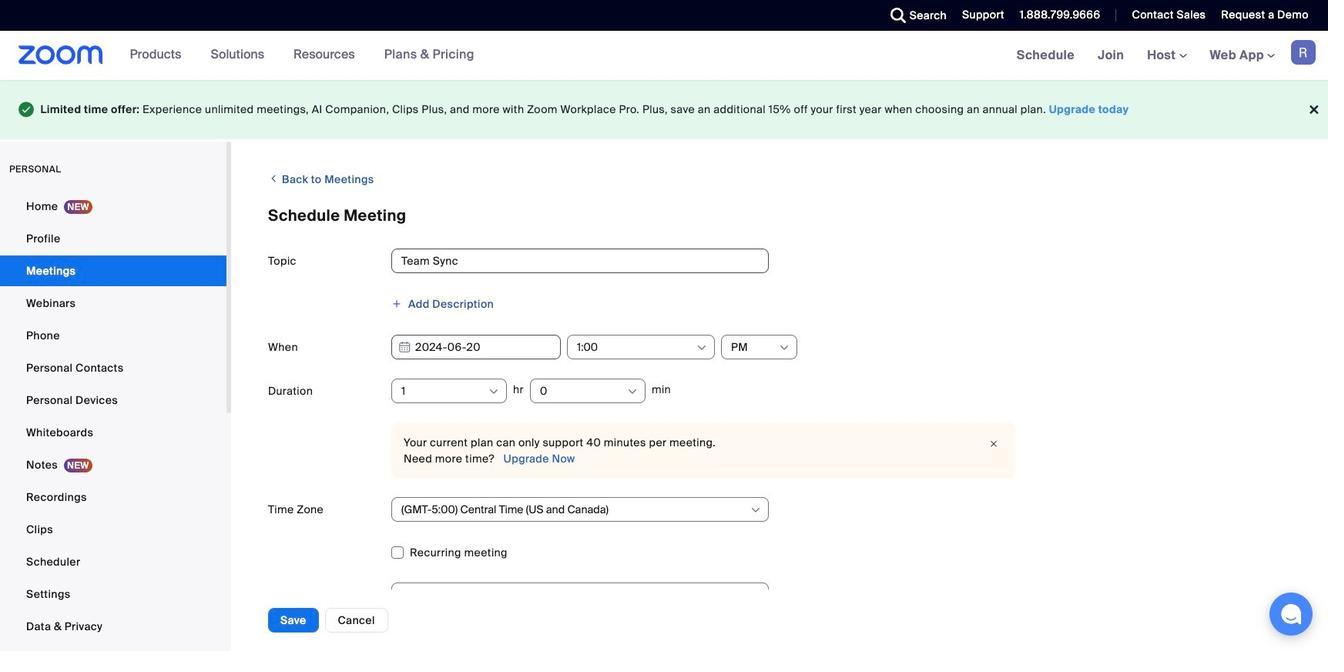 Task type: vqa. For each thing, say whether or not it's contained in the screenshot.
type image on the left top of the page
yes



Task type: describe. For each thing, give the bounding box(es) containing it.
type image
[[18, 99, 34, 121]]

zoom logo image
[[18, 45, 103, 65]]

select time zone text field
[[401, 498, 749, 521]]

personal menu menu
[[0, 191, 226, 652]]

2 show options image from the left
[[626, 386, 639, 398]]

product information navigation
[[103, 31, 486, 80]]

add image
[[391, 299, 402, 309]]

1 show options image from the left
[[488, 386, 500, 398]]

profile picture image
[[1291, 40, 1316, 65]]

open chat image
[[1280, 604, 1302, 625]]



Task type: locate. For each thing, give the bounding box(es) containing it.
show options image down "select start time" text box
[[626, 386, 639, 398]]

banner
[[0, 31, 1328, 81]]

select start time text field
[[577, 336, 695, 359]]

meetings navigation
[[1005, 31, 1328, 81]]

show options image
[[488, 386, 500, 398], [626, 386, 639, 398]]

footer
[[0, 80, 1328, 139]]

application
[[391, 620, 1291, 637]]

My Meeting text field
[[391, 248, 769, 273]]

1 horizontal spatial show options image
[[626, 386, 639, 398]]

0 horizontal spatial show options image
[[488, 386, 500, 398]]

close image
[[984, 436, 1003, 452]]

choose date text field
[[391, 335, 561, 359]]

show options image down choose date text box
[[488, 386, 500, 398]]

left image
[[268, 171, 279, 186]]



